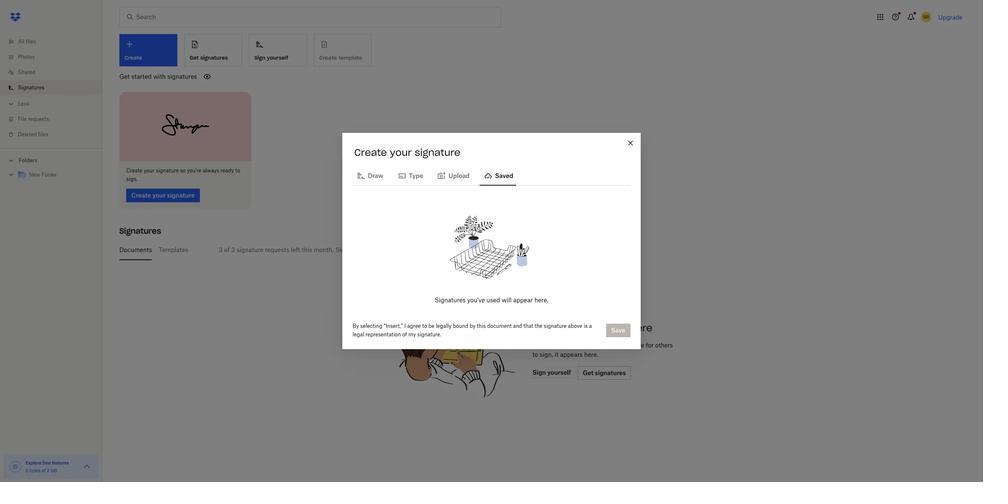 Task type: vqa. For each thing, say whether or not it's contained in the screenshot.
the Create for Create your signature
yes



Task type: describe. For each thing, give the bounding box(es) containing it.
of inside by selecting "insert," i agree to be legally bound by this document and that the signature above is a legal representation of my signature.
[[403, 332, 407, 338]]

or
[[612, 342, 618, 349]]

templates
[[159, 246, 188, 254]]

dropbox image
[[7, 9, 24, 26]]

documents appear here
[[533, 322, 653, 334]]

upgrade link
[[939, 13, 963, 21]]

left
[[291, 246, 300, 254]]

1 3 from the left
[[219, 246, 223, 254]]

sign yourself button
[[249, 34, 307, 67]]

signatures list item
[[0, 80, 102, 96]]

create your signature
[[355, 147, 461, 159]]

month.
[[314, 246, 334, 254]]

legal
[[353, 332, 364, 338]]

document inside when you sign a document or send one for others to sign, it appears here.
[[582, 342, 610, 349]]

draw
[[368, 172, 384, 180]]

1 vertical spatial signatures
[[119, 226, 161, 236]]

get signatures button
[[184, 34, 242, 67]]

photos
[[18, 54, 35, 60]]

by
[[353, 323, 359, 330]]

a inside when you sign a document or send one for others to sign, it appears here.
[[577, 342, 580, 349]]

of inside tab list
[[224, 246, 230, 254]]

sign
[[255, 55, 266, 61]]

2
[[47, 469, 49, 474]]

saved
[[495, 172, 514, 180]]

be
[[429, 323, 435, 330]]

it
[[555, 351, 559, 359]]

upgrade
[[939, 13, 963, 21]]

deleted
[[18, 131, 37, 138]]

with
[[153, 73, 166, 80]]

signature inside tab list
[[237, 246, 264, 254]]

signatures link
[[7, 80, 102, 96]]

get started with signatures
[[119, 73, 197, 80]]

yourself inside tab list
[[359, 246, 382, 254]]

one
[[634, 342, 645, 349]]

appears
[[561, 351, 583, 359]]

yourself inside sign yourself button
[[267, 55, 289, 61]]

less image
[[7, 100, 15, 108]]

a inside by selecting "insert," i agree to be legally bound by this document and that the signature above is a legal representation of my signature.
[[590, 323, 592, 330]]

you're
[[187, 167, 201, 174]]

you've
[[468, 297, 485, 304]]

i
[[405, 323, 406, 330]]

my
[[409, 332, 416, 338]]

folders button
[[0, 154, 102, 167]]

is inside tab list
[[383, 246, 388, 254]]

1 vertical spatial signatures
[[167, 73, 197, 80]]

explore free features 0 bytes of 2 gb
[[26, 461, 69, 474]]

quota usage element
[[9, 461, 22, 474]]

new folder link
[[17, 170, 96, 181]]

free
[[42, 461, 51, 466]]

selecting
[[361, 323, 383, 330]]

upload
[[449, 172, 470, 180]]

templates tab
[[159, 240, 188, 260]]

here. inside when you sign a document or send one for others to sign, it appears here.
[[585, 351, 599, 359]]

will
[[502, 297, 512, 304]]

all files
[[18, 38, 36, 45]]

signature inside "create your signature so you're always ready to sign."
[[156, 167, 179, 174]]

create for create your signature
[[355, 147, 387, 159]]

get for get started with signatures
[[119, 73, 130, 80]]

signature.
[[418, 332, 442, 338]]

new folder
[[29, 172, 57, 178]]

files for deleted files
[[38, 131, 48, 138]]

list containing all files
[[0, 29, 102, 148]]

sign yourself
[[255, 55, 289, 61]]

legally
[[436, 323, 452, 330]]

others
[[656, 342, 673, 349]]

documents tab
[[119, 240, 152, 260]]

new
[[29, 172, 40, 178]]

type
[[409, 172, 423, 180]]

your for create your signature
[[390, 147, 412, 159]]

requests inside file requests link
[[28, 116, 49, 122]]

started
[[131, 73, 152, 80]]

signatures inside get signatures button
[[200, 55, 228, 61]]

"insert,"
[[384, 323, 403, 330]]

agree
[[408, 323, 421, 330]]

signatures you've used will appear here.
[[435, 297, 549, 304]]

signature inside by selecting "insert," i agree to be legally bound by this document and that the signature above is a legal representation of my signature.
[[544, 323, 567, 330]]

you
[[551, 342, 561, 349]]



Task type: locate. For each thing, give the bounding box(es) containing it.
requests left left
[[265, 246, 289, 254]]

this inside by selecting "insert," i agree to be legally bound by this document and that the signature above is a legal representation of my signature.
[[477, 323, 486, 330]]

get up the get started with signatures
[[190, 55, 199, 61]]

to down the when
[[533, 351, 538, 359]]

a
[[590, 323, 592, 330], [577, 342, 580, 349]]

1 vertical spatial here.
[[585, 351, 599, 359]]

get
[[190, 55, 199, 61], [119, 73, 130, 80]]

1 vertical spatial get
[[119, 73, 130, 80]]

here. right appears
[[585, 351, 599, 359]]

when
[[533, 342, 550, 349]]

here.
[[535, 297, 549, 304], [585, 351, 599, 359]]

document inside by selecting "insert," i agree to be legally bound by this document and that the signature above is a legal representation of my signature.
[[488, 323, 512, 330]]

0 vertical spatial files
[[26, 38, 36, 45]]

1 horizontal spatial your
[[390, 147, 412, 159]]

is left unlimited.
[[383, 246, 388, 254]]

create your signature dialog
[[343, 133, 641, 350]]

files right deleted
[[38, 131, 48, 138]]

sign,
[[540, 351, 553, 359]]

and
[[513, 323, 523, 330]]

signatures inside create your signature dialog
[[435, 297, 466, 304]]

0 vertical spatial signatures
[[18, 84, 44, 91]]

shared
[[18, 69, 35, 76]]

create for create your signature so you're always ready to sign.
[[126, 167, 143, 174]]

get signatures
[[190, 55, 228, 61]]

0 horizontal spatial requests
[[28, 116, 49, 122]]

1 vertical spatial is
[[584, 323, 588, 330]]

file
[[18, 116, 27, 122]]

to
[[235, 167, 240, 174], [423, 323, 427, 330], [533, 351, 538, 359]]

document down documents appear here
[[582, 342, 610, 349]]

representation
[[366, 332, 401, 338]]

1 horizontal spatial document
[[582, 342, 610, 349]]

get for get signatures
[[190, 55, 199, 61]]

0 horizontal spatial appear
[[514, 297, 533, 304]]

0 horizontal spatial get
[[119, 73, 130, 80]]

always
[[203, 167, 219, 174]]

1 horizontal spatial create
[[355, 147, 387, 159]]

send
[[619, 342, 633, 349]]

yourself
[[267, 55, 289, 61], [359, 246, 382, 254]]

signatures down shared
[[18, 84, 44, 91]]

0 vertical spatial here.
[[535, 297, 549, 304]]

bound
[[453, 323, 469, 330]]

1 horizontal spatial documents
[[533, 322, 589, 334]]

by selecting "insert," i agree to be legally bound by this document and that the signature above is a legal representation of my signature.
[[353, 323, 592, 338]]

3 of 3 signature requests left this month. signing yourself is unlimited.
[[219, 246, 418, 254]]

for
[[646, 342, 654, 349]]

your inside dialog
[[390, 147, 412, 159]]

0 vertical spatial appear
[[514, 297, 533, 304]]

document left and
[[488, 323, 512, 330]]

photos link
[[7, 49, 102, 65]]

2 3 from the left
[[231, 246, 235, 254]]

is right above
[[584, 323, 588, 330]]

0 vertical spatial your
[[390, 147, 412, 159]]

1 horizontal spatial signatures
[[119, 226, 161, 236]]

here. up the the
[[535, 297, 549, 304]]

yourself right sign
[[267, 55, 289, 61]]

0 vertical spatial document
[[488, 323, 512, 330]]

0 vertical spatial get
[[190, 55, 199, 61]]

by
[[470, 323, 476, 330]]

unlimited.
[[390, 246, 418, 254]]

sign
[[563, 342, 575, 349]]

0
[[26, 469, 28, 474]]

1 horizontal spatial to
[[423, 323, 427, 330]]

documents for documents appear here
[[533, 322, 589, 334]]

0 horizontal spatial to
[[235, 167, 240, 174]]

1 horizontal spatial appear
[[592, 322, 627, 334]]

this inside tab list
[[302, 246, 312, 254]]

0 horizontal spatial this
[[302, 246, 312, 254]]

1 vertical spatial yourself
[[359, 246, 382, 254]]

to inside "create your signature so you're always ready to sign."
[[235, 167, 240, 174]]

signatures
[[18, 84, 44, 91], [119, 226, 161, 236], [435, 297, 466, 304]]

here
[[630, 322, 653, 334]]

this right left
[[302, 246, 312, 254]]

requests
[[28, 116, 49, 122], [265, 246, 289, 254]]

1 vertical spatial to
[[423, 323, 427, 330]]

so
[[180, 167, 186, 174]]

1 vertical spatial requests
[[265, 246, 289, 254]]

create inside dialog
[[355, 147, 387, 159]]

1 horizontal spatial is
[[584, 323, 588, 330]]

appear right will
[[514, 297, 533, 304]]

0 horizontal spatial files
[[26, 38, 36, 45]]

1 vertical spatial this
[[477, 323, 486, 330]]

2 horizontal spatial of
[[403, 332, 407, 338]]

create inside "create your signature so you're always ready to sign."
[[126, 167, 143, 174]]

tab list inside create your signature dialog
[[353, 166, 631, 186]]

0 vertical spatial requests
[[28, 116, 49, 122]]

1 horizontal spatial a
[[590, 323, 592, 330]]

2 horizontal spatial to
[[533, 351, 538, 359]]

signatures up the documents tab
[[119, 226, 161, 236]]

used
[[487, 297, 500, 304]]

1 horizontal spatial requests
[[265, 246, 289, 254]]

1 horizontal spatial get
[[190, 55, 199, 61]]

documents for documents
[[119, 246, 152, 254]]

deleted files link
[[7, 127, 102, 142]]

tab list containing draw
[[353, 166, 631, 186]]

get inside button
[[190, 55, 199, 61]]

0 horizontal spatial signatures
[[167, 73, 197, 80]]

your left "so"
[[144, 167, 155, 174]]

documents up you
[[533, 322, 589, 334]]

get left started
[[119, 73, 130, 80]]

files right all
[[26, 38, 36, 45]]

signatures inside signatures link
[[18, 84, 44, 91]]

1 vertical spatial of
[[403, 332, 407, 338]]

this right by
[[477, 323, 486, 330]]

here. inside create your signature dialog
[[535, 297, 549, 304]]

0 horizontal spatial your
[[144, 167, 155, 174]]

of
[[224, 246, 230, 254], [403, 332, 407, 338], [42, 469, 46, 474]]

requests inside tab list
[[265, 246, 289, 254]]

1 horizontal spatial here.
[[585, 351, 599, 359]]

to right ready
[[235, 167, 240, 174]]

gb
[[51, 469, 57, 474]]

1 horizontal spatial this
[[477, 323, 486, 330]]

file requests
[[18, 116, 49, 122]]

documents inside tab list
[[119, 246, 152, 254]]

0 horizontal spatial of
[[42, 469, 46, 474]]

file requests link
[[7, 112, 102, 127]]

1 horizontal spatial signatures
[[200, 55, 228, 61]]

0 vertical spatial a
[[590, 323, 592, 330]]

requests right file
[[28, 116, 49, 122]]

your inside "create your signature so you're always ready to sign."
[[144, 167, 155, 174]]

0 horizontal spatial here.
[[535, 297, 549, 304]]

list
[[0, 29, 102, 148]]

your for create your signature so you're always ready to sign.
[[144, 167, 155, 174]]

less
[[18, 101, 29, 107]]

0 horizontal spatial a
[[577, 342, 580, 349]]

0 vertical spatial to
[[235, 167, 240, 174]]

document
[[488, 323, 512, 330], [582, 342, 610, 349]]

1 vertical spatial your
[[144, 167, 155, 174]]

0 vertical spatial documents
[[119, 246, 152, 254]]

signatures left you've
[[435, 297, 466, 304]]

to inside when you sign a document or send one for others to sign, it appears here.
[[533, 351, 538, 359]]

all
[[18, 38, 24, 45]]

all files link
[[7, 34, 102, 49]]

0 vertical spatial create
[[355, 147, 387, 159]]

this
[[302, 246, 312, 254], [477, 323, 486, 330]]

signature
[[415, 147, 461, 159], [156, 167, 179, 174], [237, 246, 264, 254], [544, 323, 567, 330]]

create up sign.
[[126, 167, 143, 174]]

2 vertical spatial of
[[42, 469, 46, 474]]

documents left templates
[[119, 246, 152, 254]]

3
[[219, 246, 223, 254], [231, 246, 235, 254]]

0 horizontal spatial documents
[[119, 246, 152, 254]]

0 vertical spatial signatures
[[200, 55, 228, 61]]

shared link
[[7, 65, 102, 80]]

1 vertical spatial document
[[582, 342, 610, 349]]

a right sign
[[577, 342, 580, 349]]

appear
[[514, 297, 533, 304], [592, 322, 627, 334]]

create
[[355, 147, 387, 159], [126, 167, 143, 174]]

files
[[26, 38, 36, 45], [38, 131, 48, 138]]

1 vertical spatial files
[[38, 131, 48, 138]]

documents
[[119, 246, 152, 254], [533, 322, 589, 334]]

1 vertical spatial tab list
[[119, 240, 967, 260]]

0 vertical spatial of
[[224, 246, 230, 254]]

2 vertical spatial to
[[533, 351, 538, 359]]

when you sign a document or send one for others to sign, it appears here.
[[533, 342, 673, 359]]

1 horizontal spatial files
[[38, 131, 48, 138]]

create your signature so you're always ready to sign.
[[126, 167, 240, 182]]

appear up or at the bottom right
[[592, 322, 627, 334]]

your up 'type'
[[390, 147, 412, 159]]

1 vertical spatial a
[[577, 342, 580, 349]]

ready
[[221, 167, 234, 174]]

2 horizontal spatial signatures
[[435, 297, 466, 304]]

0 vertical spatial this
[[302, 246, 312, 254]]

tab list containing documents
[[119, 240, 967, 260]]

folders
[[19, 157, 37, 164]]

1 vertical spatial appear
[[592, 322, 627, 334]]

0 horizontal spatial is
[[383, 246, 388, 254]]

1 vertical spatial documents
[[533, 322, 589, 334]]

folder
[[42, 172, 57, 178]]

to left be
[[423, 323, 427, 330]]

1 vertical spatial create
[[126, 167, 143, 174]]

to inside by selecting "insert," i agree to be legally bound by this document and that the signature above is a legal representation of my signature.
[[423, 323, 427, 330]]

files for all files
[[26, 38, 36, 45]]

that
[[524, 323, 534, 330]]

bytes
[[30, 469, 41, 474]]

0 vertical spatial is
[[383, 246, 388, 254]]

0 horizontal spatial yourself
[[267, 55, 289, 61]]

signing
[[336, 246, 358, 254]]

1 horizontal spatial 3
[[231, 246, 235, 254]]

0 horizontal spatial 3
[[219, 246, 223, 254]]

above
[[568, 323, 583, 330]]

yourself right signing
[[359, 246, 382, 254]]

signatures
[[200, 55, 228, 61], [167, 73, 197, 80]]

0 horizontal spatial signatures
[[18, 84, 44, 91]]

1 horizontal spatial yourself
[[359, 246, 382, 254]]

deleted files
[[18, 131, 48, 138]]

is
[[383, 246, 388, 254], [584, 323, 588, 330]]

explore
[[26, 461, 41, 466]]

the
[[535, 323, 543, 330]]

sign.
[[126, 176, 138, 182]]

1 horizontal spatial of
[[224, 246, 230, 254]]

is inside by selecting "insert," i agree to be legally bound by this document and that the signature above is a legal representation of my signature.
[[584, 323, 588, 330]]

features
[[52, 461, 69, 466]]

0 vertical spatial yourself
[[267, 55, 289, 61]]

create up "draw"
[[355, 147, 387, 159]]

of inside explore free features 0 bytes of 2 gb
[[42, 469, 46, 474]]

0 horizontal spatial document
[[488, 323, 512, 330]]

a right above
[[590, 323, 592, 330]]

0 vertical spatial tab list
[[353, 166, 631, 186]]

0 horizontal spatial create
[[126, 167, 143, 174]]

appear inside create your signature dialog
[[514, 297, 533, 304]]

2 vertical spatial signatures
[[435, 297, 466, 304]]

tab list
[[353, 166, 631, 186], [119, 240, 967, 260]]



